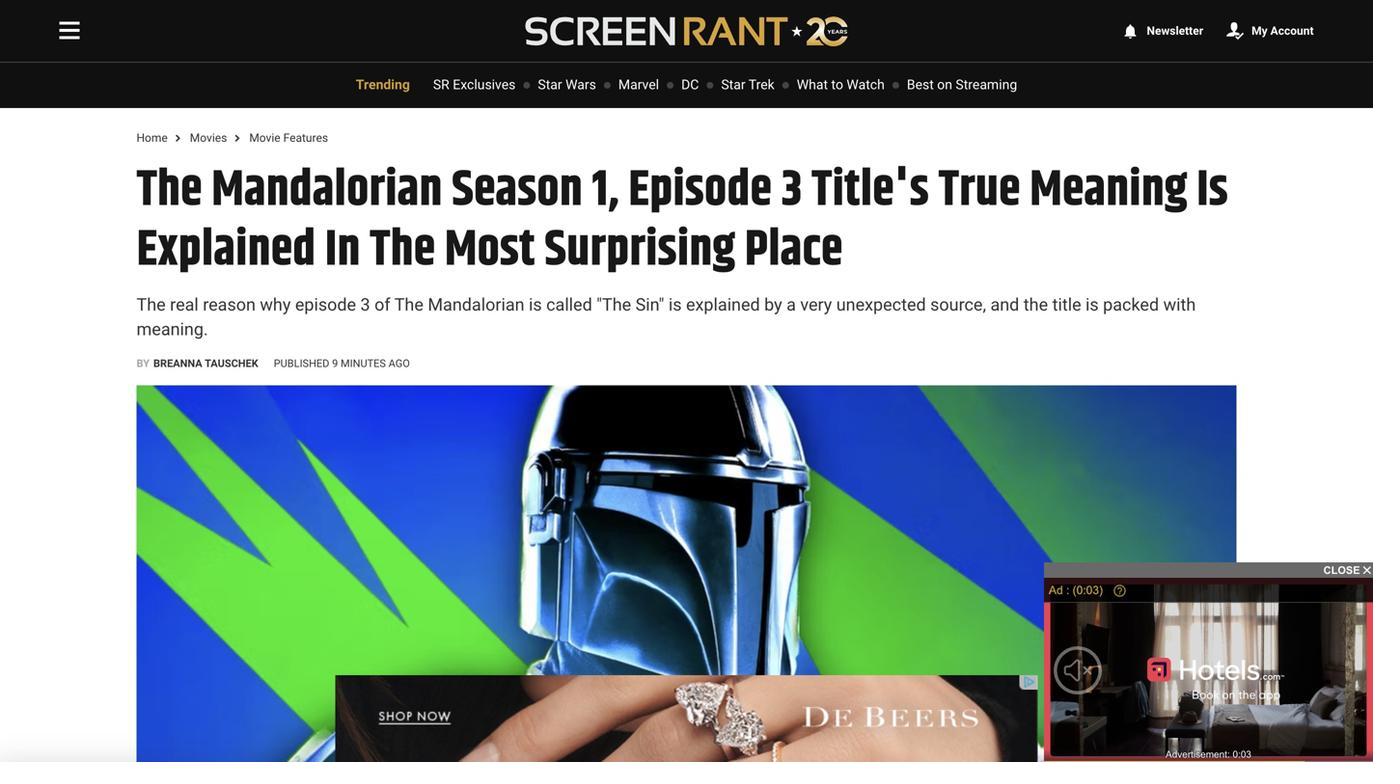 Task type: vqa. For each thing, say whether or not it's contained in the screenshot.
Gunn on the bottom of page
no



Task type: describe. For each thing, give the bounding box(es) containing it.
my account link
[[1227, 24, 1314, 38]]

star wars link
[[538, 77, 597, 93]]

episode
[[629, 152, 772, 229]]

published 9 minutes ago
[[274, 358, 410, 370]]

sr exclusives
[[433, 77, 516, 93]]

marvel
[[619, 77, 659, 93]]

with
[[1164, 295, 1196, 315]]

dc
[[682, 77, 699, 93]]

dc link
[[682, 77, 699, 93]]

3 for episode
[[361, 295, 370, 315]]

mandalorian inside the real reason why episode 3 of the mandalorian is called "the sin" is explained by a very unexpected source, and the title is packed with meaning.
[[428, 295, 525, 315]]

newsletter
[[1147, 24, 1204, 38]]

trek
[[749, 77, 775, 93]]

1,
[[592, 152, 619, 229]]

the down "home" link
[[137, 152, 202, 229]]

sr
[[433, 77, 450, 93]]

tauschek
[[205, 358, 258, 370]]

breanna tauschek link
[[154, 357, 258, 370]]

season
[[452, 152, 583, 229]]

meaning.
[[137, 319, 208, 340]]

sin"
[[636, 295, 665, 315]]

exclusives
[[453, 77, 516, 93]]

mandalorian inside the mandalorian season 1, episode 3 title's true meaning is explained in the most surprising place
[[212, 152, 443, 229]]

star for star wars
[[538, 77, 563, 93]]

close
[[1324, 565, 1361, 577]]

close ✕
[[1324, 565, 1372, 577]]

advertisement:
[[1166, 750, 1231, 760]]

advertisement: 0:03
[[1166, 750, 1252, 760]]

the
[[1024, 295, 1049, 315]]

star wars
[[538, 77, 597, 93]]

video player region
[[1045, 578, 1374, 763]]

close ✕ button
[[1045, 563, 1374, 578]]

movies link
[[190, 131, 227, 145]]

breanna
[[154, 358, 202, 370]]

reason
[[203, 295, 256, 315]]

place
[[745, 213, 843, 289]]

best
[[907, 77, 934, 93]]

packed
[[1104, 295, 1160, 315]]

explained
[[686, 295, 760, 315]]

title
[[1053, 295, 1082, 315]]

in
[[325, 213, 361, 289]]

the up meaning. in the left of the page
[[137, 295, 166, 315]]

true
[[939, 152, 1021, 229]]

screenrant logo image
[[526, 15, 848, 46]]

episode
[[295, 295, 356, 315]]

explained
[[137, 213, 316, 289]]

advertisement region
[[336, 676, 1038, 763]]

din djarin and grogu in the mandalorian season 3 image
[[137, 386, 1237, 763]]



Task type: locate. For each thing, give the bounding box(es) containing it.
called
[[547, 295, 593, 315]]

by
[[765, 295, 783, 315]]

wars
[[566, 77, 597, 93]]

surprising
[[545, 213, 736, 289]]

of
[[375, 295, 391, 315]]

3
[[782, 152, 803, 229], [361, 295, 370, 315]]

sr exclusives link
[[433, 77, 516, 93]]

the up of
[[370, 213, 435, 289]]

is right sin"
[[669, 295, 682, 315]]

to
[[832, 77, 844, 93]]

most
[[445, 213, 535, 289]]

source,
[[931, 295, 987, 315]]

3 inside the real reason why episode 3 of the mandalorian is called "the sin" is explained by a very unexpected source, and the title is packed with meaning.
[[361, 295, 370, 315]]

mandalorian
[[212, 152, 443, 229], [428, 295, 525, 315]]

the
[[137, 152, 202, 229], [370, 213, 435, 289], [137, 295, 166, 315], [395, 295, 424, 315]]

minutes
[[341, 358, 386, 370]]

what to watch
[[797, 77, 885, 93]]

star for star trek
[[722, 77, 746, 93]]

the right of
[[395, 295, 424, 315]]

my
[[1252, 24, 1268, 38]]

1 horizontal spatial 3
[[782, 152, 803, 229]]

meaning
[[1030, 152, 1188, 229]]

0 horizontal spatial star
[[538, 77, 563, 93]]

mandalorian down features
[[212, 152, 443, 229]]

1 horizontal spatial star
[[722, 77, 746, 93]]

3 is from the left
[[1086, 295, 1099, 315]]

2 horizontal spatial is
[[1086, 295, 1099, 315]]

home
[[137, 131, 168, 145]]

movies
[[190, 131, 227, 145]]

what to watch link
[[797, 77, 885, 93]]

0 horizontal spatial is
[[529, 295, 542, 315]]

is
[[529, 295, 542, 315], [669, 295, 682, 315], [1086, 295, 1099, 315]]

9
[[332, 358, 338, 370]]

1 star from the left
[[538, 77, 563, 93]]

home link
[[137, 131, 168, 145]]

0 horizontal spatial 3
[[361, 295, 370, 315]]

real
[[170, 295, 199, 315]]

3 inside the mandalorian season 1, episode 3 title's true meaning is explained in the most surprising place
[[782, 152, 803, 229]]

star
[[538, 77, 563, 93], [722, 77, 746, 93]]

newsletter link
[[1122, 24, 1204, 38]]

account
[[1271, 24, 1314, 38]]

0 vertical spatial mandalorian
[[212, 152, 443, 229]]

best on streaming
[[907, 77, 1018, 93]]

streaming
[[956, 77, 1018, 93]]

is
[[1197, 152, 1229, 229]]

very
[[801, 295, 832, 315]]

star trek
[[722, 77, 775, 93]]

a
[[787, 295, 796, 315]]

and
[[991, 295, 1020, 315]]

features
[[283, 131, 328, 145]]

the mandalorian season 1, episode 3 title's true meaning is explained in the most surprising place
[[137, 152, 1229, 289]]

by breanna tauschek
[[137, 358, 258, 370]]

2 star from the left
[[722, 77, 746, 93]]

by
[[137, 358, 150, 370]]

mandalorian down most
[[428, 295, 525, 315]]

movie features link
[[249, 131, 328, 145]]

watch
[[847, 77, 885, 93]]

unexpected
[[837, 295, 927, 315]]

trending
[[356, 77, 410, 93]]

why
[[260, 295, 291, 315]]

title's
[[812, 152, 930, 229]]

best on streaming link
[[907, 77, 1018, 93]]

is right 'title'
[[1086, 295, 1099, 315]]

published
[[274, 358, 330, 370]]

marvel link
[[619, 77, 659, 93]]

✕
[[1364, 565, 1372, 577]]

movie
[[249, 131, 281, 145]]

"the
[[597, 295, 632, 315]]

star left wars on the top
[[538, 77, 563, 93]]

3 for episode
[[782, 152, 803, 229]]

is left called
[[529, 295, 542, 315]]

3 left title's at the right top
[[782, 152, 803, 229]]

ago
[[389, 358, 410, 370]]

star trek link
[[722, 77, 775, 93]]

movie features
[[249, 131, 328, 145]]

3 left of
[[361, 295, 370, 315]]

0:03
[[1233, 750, 1252, 760]]

the real reason why episode 3 of the mandalorian is called "the sin" is explained by a very unexpected source, and the title is packed with meaning.
[[137, 295, 1196, 340]]

my account
[[1252, 24, 1314, 38]]

1 horizontal spatial is
[[669, 295, 682, 315]]

1 is from the left
[[529, 295, 542, 315]]

1 vertical spatial mandalorian
[[428, 295, 525, 315]]

1 vertical spatial 3
[[361, 295, 370, 315]]

on
[[938, 77, 953, 93]]

star left trek
[[722, 77, 746, 93]]

2 is from the left
[[669, 295, 682, 315]]

0 vertical spatial 3
[[782, 152, 803, 229]]

what
[[797, 77, 828, 93]]



